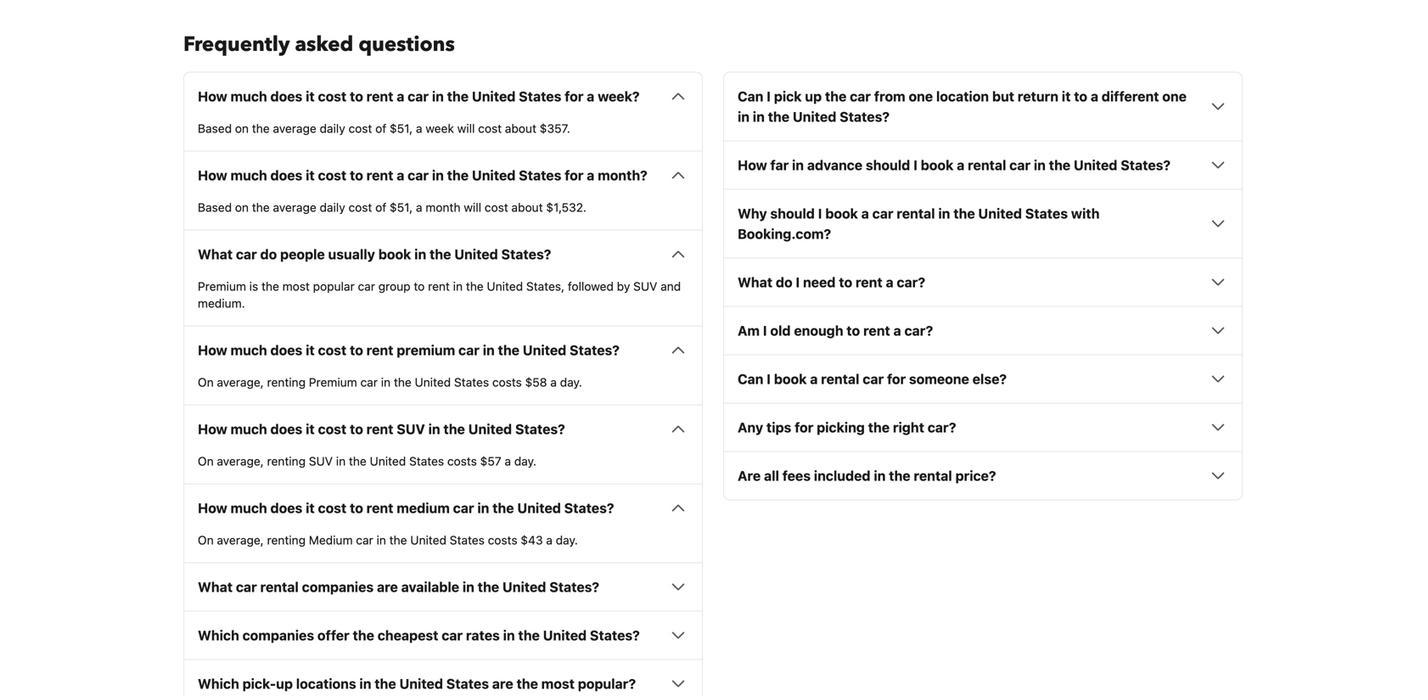 Task type: describe. For each thing, give the bounding box(es) containing it.
2 vertical spatial suv
[[309, 454, 333, 468]]

how much does it cost to rent premium car in the united states? button
[[198, 340, 689, 360]]

car inside dropdown button
[[863, 371, 884, 387]]

medium
[[309, 533, 353, 547]]

$58
[[525, 375, 547, 389]]

cost down "asked"
[[318, 88, 347, 104]]

a down why should i book a car rental in the united states with booking.com?
[[886, 274, 894, 290]]

month?
[[598, 167, 648, 183]]

rent inside premium is the most popular car group to rent in the united states, followed by suv and medium.
[[428, 279, 450, 293]]

for inside any tips for picking the right car? "dropdown button"
[[795, 419, 814, 436]]

asked
[[295, 30, 354, 58]]

can i pick up the car from one location but return it to a different one in in the united states? button
[[738, 86, 1229, 127]]

are
[[738, 468, 761, 484]]

group
[[379, 279, 411, 293]]

to inside premium is the most popular car group to rent in the united states, followed by suv and medium.
[[414, 279, 425, 293]]

book inside can i book a rental car for someone else? dropdown button
[[774, 371, 807, 387]]

rent up the can i book a rental car for someone else?
[[864, 323, 891, 339]]

tips
[[767, 419, 792, 436]]

based for how much does it cost to rent a car in the united states for a month?
[[198, 200, 232, 214]]

location
[[937, 88, 989, 104]]

can for can i book a rental car for someone else?
[[738, 371, 764, 387]]

costs for medium
[[488, 533, 518, 547]]

locations
[[296, 676, 356, 692]]

how much does it cost to rent a car in the united states for a week? button
[[198, 86, 689, 106]]

to inside 'can i pick up the car from one location but return it to a different one in in the united states?'
[[1075, 88, 1088, 104]]

states down how much does it cost to rent premium car in the united states? dropdown button on the left of page
[[454, 375, 489, 389]]

premium
[[397, 342, 455, 358]]

states,
[[526, 279, 565, 293]]

week
[[426, 121, 454, 135]]

month
[[426, 200, 461, 214]]

which for which pick-up locations in the united states are the most popular?
[[198, 676, 239, 692]]

about for week?
[[505, 121, 537, 135]]

a left month?
[[587, 167, 595, 183]]

a left week? at top
[[587, 88, 595, 104]]

price?
[[956, 468, 997, 484]]

should inside why should i book a car rental in the united states with booking.com?
[[771, 205, 815, 221]]

cost up based on the average daily cost of $51, a month will cost about $1,532. on the top left
[[318, 167, 347, 183]]

in inside why should i book a car rental in the united states with booking.com?
[[939, 205, 951, 221]]

any tips for picking the right car? button
[[738, 417, 1229, 438]]

are all fees included in the rental price?
[[738, 468, 997, 484]]

average for how much does it cost to rent a car in the united states for a month?
[[273, 200, 317, 214]]

how much does it cost to rent medium car in the united states?
[[198, 500, 614, 516]]

old
[[771, 323, 791, 339]]

included
[[814, 468, 871, 484]]

followed
[[568, 279, 614, 293]]

for inside the 'how much does it cost to rent a car in the united states for a month?' dropdown button
[[565, 167, 584, 183]]

to inside the 'how much does it cost to rent a car in the united states for a month?' dropdown button
[[350, 167, 363, 183]]

any tips for picking the right car?
[[738, 419, 957, 436]]

a left month
[[416, 200, 423, 214]]

any
[[738, 419, 764, 436]]

1 vertical spatial day.
[[514, 454, 537, 468]]

return
[[1018, 88, 1059, 104]]

a left week at the top
[[416, 121, 423, 135]]

rent up on average, renting premium car in the united states costs $58 a day.
[[367, 342, 394, 358]]

renting for how much does it cost to rent suv in the united states?
[[267, 454, 306, 468]]

cheapest
[[378, 627, 439, 644]]

rent up based on the average daily cost of $51, a week will cost about $357.
[[367, 88, 394, 104]]

people
[[280, 246, 325, 262]]

states inside why should i book a car rental in the united states with booking.com?
[[1026, 205, 1068, 221]]

by
[[617, 279, 630, 293]]

much for how much does it cost to rent a car in the united states for a month?
[[231, 167, 267, 183]]

on for how much does it cost to rent suv in the united states?
[[198, 454, 214, 468]]

on average, renting medium car in the united states costs $43 a day.
[[198, 533, 578, 547]]

what car rental companies are available in the united states? button
[[198, 577, 689, 597]]

based on the average daily cost of $51, a week will cost about $357.
[[198, 121, 571, 135]]

day. for how much does it cost to rent medium car in the united states?
[[556, 533, 578, 547]]

$57
[[480, 454, 502, 468]]

united inside 'can i pick up the car from one location but return it to a different one in in the united states?'
[[793, 109, 837, 125]]

cost up medium
[[318, 500, 347, 516]]

costs for premium
[[493, 375, 522, 389]]

how for how much does it cost to rent a car in the united states for a week?
[[198, 88, 227, 104]]

someone
[[910, 371, 970, 387]]

else?
[[973, 371, 1007, 387]]

rental inside dropdown button
[[821, 371, 860, 387]]

which pick-up locations in the united states are the most popular?
[[198, 676, 636, 692]]

on for how much does it cost to rent premium car in the united states?
[[198, 375, 214, 389]]

companies inside the which companies offer the cheapest car rates  in the united states? 'dropdown button'
[[243, 627, 314, 644]]

why should i book a car rental in the united states with booking.com?
[[738, 205, 1100, 242]]

rent up on average, renting medium car in the united states costs $43 a day.
[[367, 500, 394, 516]]

united inside why should i book a car rental in the united states with booking.com?
[[979, 205, 1023, 221]]

a inside dropdown button
[[810, 371, 818, 387]]

cost up the usually
[[349, 200, 372, 214]]

how much does it cost to rent a car in the united states for a week?
[[198, 88, 640, 104]]

am
[[738, 323, 760, 339]]

week?
[[598, 88, 640, 104]]

on average, renting premium car in the united states costs $58 a day.
[[198, 375, 583, 389]]

pick
[[774, 88, 802, 104]]

a inside why should i book a car rental in the united states with booking.com?
[[862, 205, 870, 221]]

cost right month
[[485, 200, 508, 214]]

which pick-up locations in the united states are the most popular? button
[[198, 674, 689, 694]]

will for week?
[[457, 121, 475, 135]]

for inside 'how much does it cost to rent a car in the united states for a week?' dropdown button
[[565, 88, 584, 104]]

based on the average daily cost of $51, a month will cost about $1,532.
[[198, 200, 587, 214]]

frequently asked questions
[[183, 30, 455, 58]]

how much does it cost to rent a car in the united states for a month? button
[[198, 165, 689, 185]]

how for how much does it cost to rent suv in the united states?
[[198, 421, 227, 437]]

picking
[[817, 419, 865, 436]]

questions
[[359, 30, 455, 58]]

a right the $57
[[505, 454, 511, 468]]

pick-
[[243, 676, 276, 692]]

it for how much does it cost to rent a car in the united states for a week?
[[306, 88, 315, 104]]

far
[[771, 157, 789, 173]]

book inside why should i book a car rental in the united states with booking.com?
[[826, 205, 859, 221]]

what car rental companies are available in the united states?
[[198, 579, 600, 595]]

which companies offer the cheapest car rates  in the united states?
[[198, 627, 640, 644]]

united inside 'dropdown button'
[[543, 627, 587, 644]]

how much does it cost to rent suv in the united states? button
[[198, 419, 689, 439]]

for inside can i book a rental car for someone else? dropdown button
[[887, 371, 906, 387]]

daily for how much does it cost to rent a car in the united states for a month?
[[320, 200, 345, 214]]

what car do people usually book in the united states?
[[198, 246, 551, 262]]

$357.
[[540, 121, 571, 135]]

will for month?
[[464, 200, 482, 214]]

can i book a rental car for someone else? button
[[738, 369, 1229, 389]]

medium.
[[198, 296, 245, 310]]

daily for how much does it cost to rent a car in the united states for a week?
[[320, 121, 345, 135]]

how much does it cost to rent medium car in the united states? button
[[198, 498, 689, 518]]

how far in advance should i book a rental car in the united states? button
[[738, 155, 1229, 175]]

enough
[[794, 323, 844, 339]]

offer
[[318, 627, 350, 644]]

it for how much does it cost to rent suv in the united states?
[[306, 421, 315, 437]]

premium is the most popular car group to rent in the united states, followed by suv and medium.
[[198, 279, 681, 310]]

i inside am i old enough to rent a car? dropdown button
[[763, 323, 767, 339]]

most inside premium is the most popular car group to rent in the united states, followed by suv and medium.
[[283, 279, 310, 293]]

are inside dropdown button
[[377, 579, 398, 595]]

how much does it cost to rent suv in the united states?
[[198, 421, 565, 437]]

all
[[764, 468, 780, 484]]

$1,532.
[[546, 200, 587, 214]]

up inside dropdown button
[[276, 676, 293, 692]]

why
[[738, 205, 767, 221]]

states up "$357."
[[519, 88, 562, 104]]

average, for how much does it cost to rent suv in the united states?
[[217, 454, 264, 468]]

should inside how far in advance should i book a rental car in the united states? dropdown button
[[866, 157, 911, 173]]

much for how much does it cost to rent suv in the united states?
[[231, 421, 267, 437]]

rental inside why should i book a car rental in the united states with booking.com?
[[897, 205, 936, 221]]

does for how much does it cost to rent premium car in the united states?
[[271, 342, 303, 358]]

which for which companies offer the cheapest car rates  in the united states?
[[198, 627, 239, 644]]

a right the $58
[[551, 375, 557, 389]]

usually
[[328, 246, 375, 262]]

rent inside "dropdown button"
[[367, 421, 394, 437]]

it for how much does it cost to rent a car in the united states for a month?
[[306, 167, 315, 183]]

car inside why should i book a car rental in the united states with booking.com?
[[873, 205, 894, 221]]

and
[[661, 279, 681, 293]]

can i book a rental car for someone else?
[[738, 371, 1007, 387]]

states down rates
[[447, 676, 489, 692]]

cost right week at the top
[[478, 121, 502, 135]]

are inside dropdown button
[[492, 676, 514, 692]]

it inside 'can i pick up the car from one location but return it to a different one in in the united states?'
[[1062, 88, 1071, 104]]

to inside what do i need to rent a car? dropdown button
[[839, 274, 853, 290]]

in inside 'dropdown button'
[[503, 627, 515, 644]]

cost inside "dropdown button"
[[318, 421, 347, 437]]



Task type: vqa. For each thing, say whether or not it's contained in the screenshot.
Airport inside "link"
no



Task type: locate. For each thing, give the bounding box(es) containing it.
a down the enough
[[810, 371, 818, 387]]

2 on from the top
[[198, 454, 214, 468]]

can i pick up the car from one location but return it to a different one in in the united states?
[[738, 88, 1187, 125]]

are all fees included in the rental price? button
[[738, 466, 1229, 486]]

will right month
[[464, 200, 482, 214]]

about
[[505, 121, 537, 135], [512, 200, 543, 214]]

the
[[447, 88, 469, 104], [825, 88, 847, 104], [768, 109, 790, 125], [252, 121, 270, 135], [1049, 157, 1071, 173], [447, 167, 469, 183], [252, 200, 270, 214], [954, 205, 976, 221], [430, 246, 451, 262], [262, 279, 279, 293], [466, 279, 484, 293], [498, 342, 520, 358], [394, 375, 412, 389], [869, 419, 890, 436], [444, 421, 465, 437], [349, 454, 367, 468], [889, 468, 911, 484], [493, 500, 514, 516], [390, 533, 407, 547], [478, 579, 499, 595], [353, 627, 374, 644], [518, 627, 540, 644], [375, 676, 396, 692], [517, 676, 538, 692]]

united inside premium is the most popular car group to rent in the united states, followed by suv and medium.
[[487, 279, 523, 293]]

car? inside "dropdown button"
[[928, 419, 957, 436]]

for up $1,532.
[[565, 167, 584, 183]]

how much does it cost to rent premium car in the united states?
[[198, 342, 620, 358]]

i inside why should i book a car rental in the united states with booking.com?
[[818, 205, 823, 221]]

0 vertical spatial on
[[198, 375, 214, 389]]

1 on from the top
[[235, 121, 249, 135]]

2 much from the top
[[231, 167, 267, 183]]

companies up 'pick-'
[[243, 627, 314, 644]]

1 horizontal spatial suv
[[397, 421, 425, 437]]

premium up medium.
[[198, 279, 246, 293]]

1 vertical spatial daily
[[320, 200, 345, 214]]

is
[[249, 279, 258, 293]]

but
[[993, 88, 1015, 104]]

how for how much does it cost to rent a car in the united states for a month?
[[198, 167, 227, 183]]

costs left the $57
[[448, 454, 477, 468]]

1 horizontal spatial one
[[1163, 88, 1187, 104]]

most down people
[[283, 279, 310, 293]]

can inside 'can i pick up the car from one location but return it to a different one in in the united states?'
[[738, 88, 764, 104]]

i inside what do i need to rent a car? dropdown button
[[796, 274, 800, 290]]

popular?
[[578, 676, 636, 692]]

1 horizontal spatial should
[[866, 157, 911, 173]]

about left $1,532.
[[512, 200, 543, 214]]

1 vertical spatial companies
[[243, 627, 314, 644]]

it for how much does it cost to rent premium car in the united states?
[[306, 342, 315, 358]]

different
[[1102, 88, 1160, 104]]

4 does from the top
[[271, 421, 303, 437]]

0 horizontal spatial up
[[276, 676, 293, 692]]

up left locations
[[276, 676, 293, 692]]

rental
[[968, 157, 1007, 173], [897, 205, 936, 221], [821, 371, 860, 387], [914, 468, 953, 484], [260, 579, 299, 595]]

2 daily from the top
[[320, 200, 345, 214]]

1 one from the left
[[909, 88, 933, 104]]

do left need
[[776, 274, 793, 290]]

how for how far in advance should i book a rental car in the united states?
[[738, 157, 768, 173]]

how inside "dropdown button"
[[198, 421, 227, 437]]

it up on average, renting suv in the united states costs $57 a day.
[[306, 421, 315, 437]]

renting for how much does it cost to rent premium car in the united states?
[[267, 375, 306, 389]]

to inside am i old enough to rent a car? dropdown button
[[847, 323, 860, 339]]

0 horizontal spatial suv
[[309, 454, 333, 468]]

it down "frequently asked questions" at the top of page
[[306, 88, 315, 104]]

on
[[198, 375, 214, 389], [198, 454, 214, 468], [198, 533, 214, 547]]

0 horizontal spatial should
[[771, 205, 815, 221]]

0 vertical spatial average,
[[217, 375, 264, 389]]

2 on from the top
[[235, 200, 249, 214]]

0 horizontal spatial premium
[[198, 279, 246, 293]]

0 vertical spatial $51,
[[390, 121, 413, 135]]

it inside "dropdown button"
[[306, 421, 315, 437]]

suv down how much does it cost to rent suv in the united states?
[[309, 454, 333, 468]]

to right the enough
[[847, 323, 860, 339]]

cost down popular
[[318, 342, 347, 358]]

1 of from the top
[[376, 121, 387, 135]]

for right tips
[[795, 419, 814, 436]]

0 vertical spatial average
[[273, 121, 317, 135]]

i inside how far in advance should i book a rental car in the united states? dropdown button
[[914, 157, 918, 173]]

a left different
[[1091, 88, 1099, 104]]

to up medium
[[350, 500, 363, 516]]

to right return
[[1075, 88, 1088, 104]]

1 $51, from the top
[[390, 121, 413, 135]]

1 average from the top
[[273, 121, 317, 135]]

average for how much does it cost to rent a car in the united states for a week?
[[273, 121, 317, 135]]

should up booking.com?
[[771, 205, 815, 221]]

average
[[273, 121, 317, 135], [273, 200, 317, 214]]

1 based from the top
[[198, 121, 232, 135]]

to up based on the average daily cost of $51, a month will cost about $1,532. on the top left
[[350, 167, 363, 183]]

1 vertical spatial premium
[[309, 375, 357, 389]]

2 horizontal spatial suv
[[634, 279, 658, 293]]

do left people
[[260, 246, 277, 262]]

1 can from the top
[[738, 88, 764, 104]]

united inside "dropdown button"
[[469, 421, 512, 437]]

for up "$357."
[[565, 88, 584, 104]]

average,
[[217, 375, 264, 389], [217, 454, 264, 468], [217, 533, 264, 547]]

2 does from the top
[[271, 167, 303, 183]]

daily up the usually
[[320, 200, 345, 214]]

day. right $43
[[556, 533, 578, 547]]

1 vertical spatial up
[[276, 676, 293, 692]]

suv down on average, renting premium car in the united states costs $58 a day.
[[397, 421, 425, 437]]

booking.com?
[[738, 226, 832, 242]]

3 much from the top
[[231, 342, 267, 358]]

2 average, from the top
[[217, 454, 264, 468]]

1 does from the top
[[271, 88, 303, 104]]

up right pick
[[805, 88, 822, 104]]

1 vertical spatial renting
[[267, 454, 306, 468]]

how
[[198, 88, 227, 104], [738, 157, 768, 173], [198, 167, 227, 183], [198, 342, 227, 358], [198, 421, 227, 437], [198, 500, 227, 516]]

to right group
[[414, 279, 425, 293]]

what do i need to rent a car? button
[[738, 272, 1229, 292]]

will
[[457, 121, 475, 135], [464, 200, 482, 214]]

i up why should i book a car rental in the united states with booking.com?
[[914, 157, 918, 173]]

1 vertical spatial what
[[738, 274, 773, 290]]

of for how much does it cost to rent a car in the united states for a month?
[[376, 200, 387, 214]]

5 does from the top
[[271, 500, 303, 516]]

1 vertical spatial on
[[235, 200, 249, 214]]

one right different
[[1163, 88, 1187, 104]]

daily down "asked"
[[320, 121, 345, 135]]

advance
[[808, 157, 863, 173]]

what
[[198, 246, 233, 262], [738, 274, 773, 290], [198, 579, 233, 595]]

one right from
[[909, 88, 933, 104]]

a right $43
[[546, 533, 553, 547]]

costs left $43
[[488, 533, 518, 547]]

rent up on average, renting suv in the united states costs $57 a day.
[[367, 421, 394, 437]]

to up on average, renting suv in the united states costs $57 a day.
[[350, 421, 363, 437]]

should right "advance"
[[866, 157, 911, 173]]

on for how much does it cost to rent a car in the united states for a week?
[[235, 121, 249, 135]]

1 vertical spatial average,
[[217, 454, 264, 468]]

$51, for month?
[[390, 200, 413, 214]]

0 vertical spatial renting
[[267, 375, 306, 389]]

the inside why should i book a car rental in the united states with booking.com?
[[954, 205, 976, 221]]

on average, renting suv in the united states costs $57 a day.
[[198, 454, 537, 468]]

am i old enough to rent a car?
[[738, 323, 934, 339]]

it right return
[[1062, 88, 1071, 104]]

to inside 'how much does it cost to rent a car in the united states for a week?' dropdown button
[[350, 88, 363, 104]]

in inside premium is the most popular car group to rent in the united states, followed by suv and medium.
[[453, 279, 463, 293]]

book up why should i book a car rental in the united states with booking.com?
[[921, 157, 954, 173]]

2 vertical spatial average,
[[217, 533, 264, 547]]

a down "advance"
[[862, 205, 870, 221]]

much for how much does it cost to rent a car in the united states for a week?
[[231, 88, 267, 104]]

companies down medium
[[302, 579, 374, 595]]

does for how much does it cost to rent suv in the united states?
[[271, 421, 303, 437]]

need
[[803, 274, 836, 290]]

can inside dropdown button
[[738, 371, 764, 387]]

2 vertical spatial renting
[[267, 533, 306, 547]]

day. for how much does it cost to rent premium car in the united states?
[[560, 375, 583, 389]]

states?
[[840, 109, 890, 125], [1121, 157, 1171, 173], [502, 246, 551, 262], [570, 342, 620, 358], [516, 421, 565, 437], [565, 500, 614, 516], [550, 579, 600, 595], [590, 627, 640, 644]]

what car do people usually book in the united states? button
[[198, 244, 689, 264]]

i left need
[[796, 274, 800, 290]]

on for how much does it cost to rent medium car in the united states?
[[198, 533, 214, 547]]

book down old
[[774, 371, 807, 387]]

it down popular
[[306, 342, 315, 358]]

which inside 'dropdown button'
[[198, 627, 239, 644]]

car?
[[897, 274, 926, 290], [905, 323, 934, 339], [928, 419, 957, 436]]

can
[[738, 88, 764, 104], [738, 371, 764, 387]]

in inside "dropdown button"
[[429, 421, 440, 437]]

what do i need to rent a car?
[[738, 274, 926, 290]]

car? for what do i need to rent a car?
[[897, 274, 926, 290]]

0 horizontal spatial most
[[283, 279, 310, 293]]

1 renting from the top
[[267, 375, 306, 389]]

companies inside what car rental companies are available in the united states? dropdown button
[[302, 579, 374, 595]]

1 vertical spatial based
[[198, 200, 232, 214]]

0 vertical spatial car?
[[897, 274, 926, 290]]

2 can from the top
[[738, 371, 764, 387]]

2 vertical spatial on
[[198, 533, 214, 547]]

on for how much does it cost to rent a car in the united states for a month?
[[235, 200, 249, 214]]

car? up someone
[[905, 323, 934, 339]]

suv right by
[[634, 279, 658, 293]]

3 on from the top
[[198, 533, 214, 547]]

1 vertical spatial do
[[776, 274, 793, 290]]

$51, down how much does it cost to rent a car in the united states for a month? at the left top of page
[[390, 200, 413, 214]]

most inside dropdown button
[[542, 676, 575, 692]]

1 horizontal spatial premium
[[309, 375, 357, 389]]

a up based on the average daily cost of $51, a month will cost about $1,532. on the top left
[[397, 167, 405, 183]]

i left pick
[[767, 88, 771, 104]]

2 vertical spatial costs
[[488, 533, 518, 547]]

a up based on the average daily cost of $51, a week will cost about $357.
[[397, 88, 405, 104]]

1 vertical spatial about
[[512, 200, 543, 214]]

0 horizontal spatial do
[[260, 246, 277, 262]]

1 vertical spatial car?
[[905, 323, 934, 339]]

of up what car do people usually book in the united states?
[[376, 200, 387, 214]]

about for month?
[[512, 200, 543, 214]]

of down how much does it cost to rent a car in the united states for a week?
[[376, 121, 387, 135]]

1 vertical spatial should
[[771, 205, 815, 221]]

car? right right
[[928, 419, 957, 436]]

to right need
[[839, 274, 853, 290]]

rent right need
[[856, 274, 883, 290]]

car inside premium is the most popular car group to rent in the united states, followed by suv and medium.
[[358, 279, 375, 293]]

0 horizontal spatial are
[[377, 579, 398, 595]]

2 vertical spatial what
[[198, 579, 233, 595]]

costs left the $58
[[493, 375, 522, 389]]

about left "$357."
[[505, 121, 537, 135]]

much for how much does it cost to rent medium car in the united states?
[[231, 500, 267, 516]]

book
[[921, 157, 954, 173], [826, 205, 859, 221], [379, 246, 411, 262], [774, 371, 807, 387]]

0 vertical spatial about
[[505, 121, 537, 135]]

1 on from the top
[[198, 375, 214, 389]]

1 horizontal spatial up
[[805, 88, 822, 104]]

$51, for week?
[[390, 121, 413, 135]]

suv inside premium is the most popular car group to rent in the united states, followed by suv and medium.
[[634, 279, 658, 293]]

to up based on the average daily cost of $51, a week will cost about $357.
[[350, 88, 363, 104]]

most
[[283, 279, 310, 293], [542, 676, 575, 692]]

1 much from the top
[[231, 88, 267, 104]]

much inside "dropdown button"
[[231, 421, 267, 437]]

it up people
[[306, 167, 315, 183]]

0 vertical spatial up
[[805, 88, 822, 104]]

what for what car do people usually book in the united states?
[[198, 246, 233, 262]]

1 vertical spatial suv
[[397, 421, 425, 437]]

up
[[805, 88, 822, 104], [276, 676, 293, 692]]

1 horizontal spatial most
[[542, 676, 575, 692]]

1 average, from the top
[[217, 375, 264, 389]]

1 vertical spatial which
[[198, 676, 239, 692]]

2 renting from the top
[[267, 454, 306, 468]]

0 vertical spatial are
[[377, 579, 398, 595]]

day. right the $57
[[514, 454, 537, 468]]

states up $1,532.
[[519, 167, 562, 183]]

3 renting from the top
[[267, 533, 306, 547]]

3 does from the top
[[271, 342, 303, 358]]

which companies offer the cheapest car rates  in the united states? button
[[198, 625, 689, 646]]

car? for am i old enough to rent a car?
[[905, 323, 934, 339]]

based for how much does it cost to rent a car in the united states for a week?
[[198, 121, 232, 135]]

states
[[519, 88, 562, 104], [519, 167, 562, 183], [1026, 205, 1068, 221], [454, 375, 489, 389], [409, 454, 444, 468], [450, 533, 485, 547], [447, 676, 489, 692]]

0 vertical spatial which
[[198, 627, 239, 644]]

0 vertical spatial suv
[[634, 279, 658, 293]]

most left popular?
[[542, 676, 575, 692]]

0 vertical spatial based
[[198, 121, 232, 135]]

day.
[[560, 375, 583, 389], [514, 454, 537, 468], [556, 533, 578, 547]]

average, for how much does it cost to rent medium car in the united states?
[[217, 533, 264, 547]]

0 vertical spatial most
[[283, 279, 310, 293]]

2 average from the top
[[273, 200, 317, 214]]

popular
[[313, 279, 355, 293]]

car inside 'can i pick up the car from one location but return it to a different one in in the united states?'
[[850, 88, 871, 104]]

states left with
[[1026, 205, 1068, 221]]

to up on average, renting premium car in the united states costs $58 a day.
[[350, 342, 363, 358]]

renting
[[267, 375, 306, 389], [267, 454, 306, 468], [267, 533, 306, 547]]

how for how much does it cost to rent premium car in the united states?
[[198, 342, 227, 358]]

0 vertical spatial day.
[[560, 375, 583, 389]]

rent
[[367, 88, 394, 104], [367, 167, 394, 183], [856, 274, 883, 290], [428, 279, 450, 293], [864, 323, 891, 339], [367, 342, 394, 358], [367, 421, 394, 437], [367, 500, 394, 516]]

cost down how much does it cost to rent a car in the united states for a week?
[[349, 121, 372, 135]]

are down rates
[[492, 676, 514, 692]]

0 vertical spatial do
[[260, 246, 277, 262]]

how for how much does it cost to rent medium car in the united states?
[[198, 500, 227, 516]]

does inside "dropdown button"
[[271, 421, 303, 437]]

1 vertical spatial are
[[492, 676, 514, 692]]

2 based from the top
[[198, 200, 232, 214]]

0 vertical spatial costs
[[493, 375, 522, 389]]

does for how much does it cost to rent medium car in the united states?
[[271, 500, 303, 516]]

it for how much does it cost to rent medium car in the united states?
[[306, 500, 315, 516]]

2 vertical spatial day.
[[556, 533, 578, 547]]

0 vertical spatial of
[[376, 121, 387, 135]]

1 which from the top
[[198, 627, 239, 644]]

based
[[198, 121, 232, 135], [198, 200, 232, 214]]

3 average, from the top
[[217, 533, 264, 547]]

1 vertical spatial average
[[273, 200, 317, 214]]

i
[[767, 88, 771, 104], [914, 157, 918, 173], [818, 205, 823, 221], [796, 274, 800, 290], [763, 323, 767, 339], [767, 371, 771, 387]]

0 vertical spatial should
[[866, 157, 911, 173]]

day. right the $58
[[560, 375, 583, 389]]

i inside can i book a rental car for someone else? dropdown button
[[767, 371, 771, 387]]

how far in advance should i book a rental car in the united states?
[[738, 157, 1171, 173]]

rent down what car do people usually book in the united states? dropdown button
[[428, 279, 450, 293]]

to inside 'how much does it cost to rent suv in the united states?' "dropdown button"
[[350, 421, 363, 437]]

states down 'how much does it cost to rent suv in the united states?' "dropdown button"
[[409, 454, 444, 468]]

a
[[397, 88, 405, 104], [587, 88, 595, 104], [1091, 88, 1099, 104], [416, 121, 423, 135], [957, 157, 965, 173], [397, 167, 405, 183], [587, 167, 595, 183], [416, 200, 423, 214], [862, 205, 870, 221], [886, 274, 894, 290], [894, 323, 902, 339], [810, 371, 818, 387], [551, 375, 557, 389], [505, 454, 511, 468], [546, 533, 553, 547]]

a inside 'can i pick up the car from one location but return it to a different one in in the united states?'
[[1091, 88, 1099, 104]]

up inside 'can i pick up the car from one location but return it to a different one in in the united states?'
[[805, 88, 822, 104]]

car inside 'dropdown button'
[[442, 627, 463, 644]]

car
[[408, 88, 429, 104], [850, 88, 871, 104], [1010, 157, 1031, 173], [408, 167, 429, 183], [873, 205, 894, 221], [236, 246, 257, 262], [358, 279, 375, 293], [459, 342, 480, 358], [863, 371, 884, 387], [361, 375, 378, 389], [453, 500, 474, 516], [356, 533, 374, 547], [236, 579, 257, 595], [442, 627, 463, 644]]

book inside what car do people usually book in the united states? dropdown button
[[379, 246, 411, 262]]

which inside dropdown button
[[198, 676, 239, 692]]

much for how much does it cost to rent premium car in the united states?
[[231, 342, 267, 358]]

0 vertical spatial can
[[738, 88, 764, 104]]

states? inside "dropdown button"
[[516, 421, 565, 437]]

do
[[260, 246, 277, 262], [776, 274, 793, 290]]

are left available
[[377, 579, 398, 595]]

premium inside premium is the most popular car group to rent in the united states, followed by suv and medium.
[[198, 279, 246, 293]]

can left pick
[[738, 88, 764, 104]]

with
[[1072, 205, 1100, 221]]

a down 'can i pick up the car from one location but return it to a different one in in the united states?'
[[957, 157, 965, 173]]

0 vertical spatial will
[[457, 121, 475, 135]]

0 vertical spatial on
[[235, 121, 249, 135]]

i left old
[[763, 323, 767, 339]]

cost up on average, renting suv in the united states costs $57 a day.
[[318, 421, 347, 437]]

frequently
[[183, 30, 290, 58]]

1 daily from the top
[[320, 121, 345, 135]]

$51,
[[390, 121, 413, 135], [390, 200, 413, 214]]

companies
[[302, 579, 374, 595], [243, 627, 314, 644]]

will right week at the top
[[457, 121, 475, 135]]

how much does it cost to rent a car in the united states for a month?
[[198, 167, 648, 183]]

rates
[[466, 627, 500, 644]]

right
[[893, 419, 925, 436]]

united
[[472, 88, 516, 104], [793, 109, 837, 125], [1074, 157, 1118, 173], [472, 167, 516, 183], [979, 205, 1023, 221], [455, 246, 498, 262], [487, 279, 523, 293], [523, 342, 567, 358], [415, 375, 451, 389], [469, 421, 512, 437], [370, 454, 406, 468], [518, 500, 561, 516], [411, 533, 447, 547], [503, 579, 546, 595], [543, 627, 587, 644], [400, 676, 443, 692]]

suv
[[634, 279, 658, 293], [397, 421, 425, 437], [309, 454, 333, 468]]

what for what do i need to rent a car?
[[738, 274, 773, 290]]

0 vertical spatial daily
[[320, 121, 345, 135]]

for left someone
[[887, 371, 906, 387]]

can up "any"
[[738, 371, 764, 387]]

book inside how far in advance should i book a rental car in the united states? dropdown button
[[921, 157, 954, 173]]

2 of from the top
[[376, 200, 387, 214]]

it up medium
[[306, 500, 315, 516]]

0 vertical spatial companies
[[302, 579, 374, 595]]

suv inside "dropdown button"
[[397, 421, 425, 437]]

i up booking.com?
[[818, 205, 823, 221]]

1 vertical spatial $51,
[[390, 200, 413, 214]]

i inside 'can i pick up the car from one location but return it to a different one in in the united states?'
[[767, 88, 771, 104]]

does for how much does it cost to rent a car in the united states for a week?
[[271, 88, 303, 104]]

2 vertical spatial car?
[[928, 419, 957, 436]]

one
[[909, 88, 933, 104], [1163, 88, 1187, 104]]

to
[[350, 88, 363, 104], [1075, 88, 1088, 104], [350, 167, 363, 183], [839, 274, 853, 290], [414, 279, 425, 293], [847, 323, 860, 339], [350, 342, 363, 358], [350, 421, 363, 437], [350, 500, 363, 516]]

0 vertical spatial premium
[[198, 279, 246, 293]]

states? inside 'can i pick up the car from one location but return it to a different one in in the united states?'
[[840, 109, 890, 125]]

fees
[[783, 468, 811, 484]]

which
[[198, 627, 239, 644], [198, 676, 239, 692]]

0 horizontal spatial one
[[909, 88, 933, 104]]

1 vertical spatial on
[[198, 454, 214, 468]]

renting for how much does it cost to rent medium car in the united states?
[[267, 533, 306, 547]]

$51, down how much does it cost to rent a car in the united states for a week?
[[390, 121, 413, 135]]

1 vertical spatial most
[[542, 676, 575, 692]]

$43
[[521, 533, 543, 547]]

to inside how much does it cost to rent medium car in the united states? dropdown button
[[350, 500, 363, 516]]

of for how much does it cost to rent a car in the united states for a week?
[[376, 121, 387, 135]]

1 vertical spatial will
[[464, 200, 482, 214]]

cost
[[318, 88, 347, 104], [349, 121, 372, 135], [478, 121, 502, 135], [318, 167, 347, 183], [349, 200, 372, 214], [485, 200, 508, 214], [318, 342, 347, 358], [318, 421, 347, 437], [318, 500, 347, 516]]

states down how much does it cost to rent medium car in the united states? dropdown button
[[450, 533, 485, 547]]

2 $51, from the top
[[390, 200, 413, 214]]

can for can i pick up the car from one location but return it to a different one in in the united states?
[[738, 88, 764, 104]]

2 which from the top
[[198, 676, 239, 692]]

am i old enough to rent a car? button
[[738, 320, 1229, 341]]

2 one from the left
[[1163, 88, 1187, 104]]

medium
[[397, 500, 450, 516]]

states? inside 'dropdown button'
[[590, 627, 640, 644]]

1 horizontal spatial do
[[776, 274, 793, 290]]

1 vertical spatial of
[[376, 200, 387, 214]]

1 horizontal spatial are
[[492, 676, 514, 692]]

available
[[401, 579, 460, 595]]

5 much from the top
[[231, 500, 267, 516]]

0 vertical spatial what
[[198, 246, 233, 262]]

why should i book a car rental in the united states with booking.com? button
[[738, 203, 1229, 244]]

from
[[875, 88, 906, 104]]

daily
[[320, 121, 345, 135], [320, 200, 345, 214]]

what for what car rental companies are available in the united states?
[[198, 579, 233, 595]]

average, for how much does it cost to rent premium car in the united states?
[[217, 375, 264, 389]]

book down "advance"
[[826, 205, 859, 221]]

i up tips
[[767, 371, 771, 387]]

4 much from the top
[[231, 421, 267, 437]]

1 vertical spatial costs
[[448, 454, 477, 468]]

for
[[565, 88, 584, 104], [565, 167, 584, 183], [887, 371, 906, 387], [795, 419, 814, 436]]

to inside how much does it cost to rent premium car in the united states? dropdown button
[[350, 342, 363, 358]]

premium
[[198, 279, 246, 293], [309, 375, 357, 389]]

does
[[271, 88, 303, 104], [271, 167, 303, 183], [271, 342, 303, 358], [271, 421, 303, 437], [271, 500, 303, 516]]

does for how much does it cost to rent a car in the united states for a month?
[[271, 167, 303, 183]]

1 vertical spatial can
[[738, 371, 764, 387]]

rent up based on the average daily cost of $51, a month will cost about $1,532. on the top left
[[367, 167, 394, 183]]

much
[[231, 88, 267, 104], [231, 167, 267, 183], [231, 342, 267, 358], [231, 421, 267, 437], [231, 500, 267, 516]]

a up the can i book a rental car for someone else?
[[894, 323, 902, 339]]



